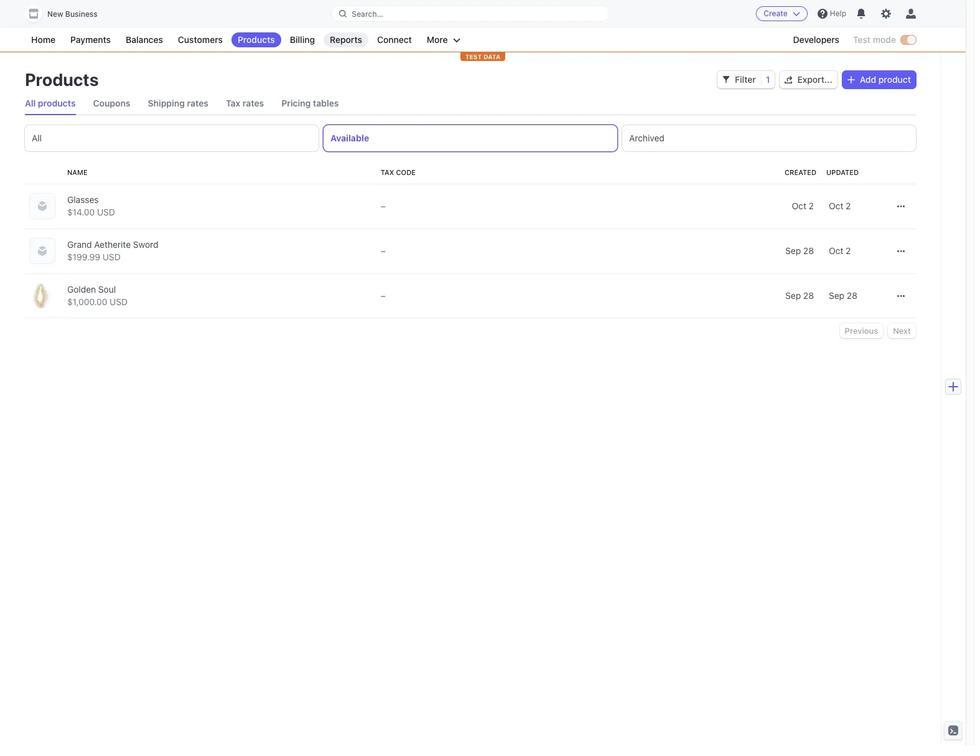 Task type: locate. For each thing, give the bounding box(es) containing it.
1 vertical spatial tab list
[[25, 125, 917, 151]]

grand aetherite sword $199.99 usd
[[67, 239, 159, 262]]

svg image left filter
[[723, 76, 731, 83]]

all
[[25, 98, 36, 108], [32, 133, 42, 143]]

2 vertical spatial svg image
[[898, 292, 905, 300]]

oct for oct 2
[[829, 201, 844, 211]]

products left billing
[[238, 34, 275, 45]]

0 vertical spatial -
[[381, 201, 386, 211]]

tab list containing all products
[[25, 92, 917, 115]]

tab list
[[25, 92, 917, 115], [25, 125, 917, 151]]

tax rates link
[[226, 92, 264, 115]]

notifications image
[[857, 9, 867, 19]]

rates inside tax rates link
[[243, 98, 264, 108]]

usd down aetherite on the top left
[[103, 252, 121, 262]]

all inside 'link'
[[25, 98, 36, 108]]

help
[[831, 9, 847, 18]]

billing
[[290, 34, 315, 45]]

all left products
[[25, 98, 36, 108]]

0 vertical spatial products
[[238, 34, 275, 45]]

test mode
[[854, 34, 897, 45]]

1 horizontal spatial rates
[[243, 98, 264, 108]]

rates right shipping
[[187, 98, 209, 108]]

sep for oct 2
[[786, 245, 802, 256]]

$199.99
[[67, 252, 100, 262]]

0 horizontal spatial rates
[[187, 98, 209, 108]]

tax left code
[[381, 168, 394, 176]]

Search… search field
[[332, 6, 609, 21]]

pricing tables
[[282, 98, 339, 108]]

sep 28
[[786, 245, 815, 256], [786, 290, 815, 301], [829, 290, 858, 301]]

svg image right the "1"
[[786, 76, 793, 83]]

tax right shipping rates
[[226, 98, 240, 108]]

new business
[[47, 9, 98, 19]]

1 vertical spatial all
[[32, 133, 42, 143]]

2 horizontal spatial svg image
[[848, 76, 855, 83]]

2 rates from the left
[[243, 98, 264, 108]]

all down all products 'link' on the top
[[32, 133, 42, 143]]

products link
[[232, 32, 281, 47]]

3 svg image from the left
[[848, 76, 855, 83]]

3 - from the top
[[381, 291, 386, 300]]

28
[[804, 245, 815, 256], [804, 290, 815, 301], [847, 290, 858, 301]]

products
[[238, 34, 275, 45], [25, 69, 99, 90]]

rates inside "shipping rates" link
[[187, 98, 209, 108]]

more button
[[421, 32, 467, 47]]

sep
[[786, 245, 802, 256], [786, 290, 802, 301], [829, 290, 845, 301]]

2
[[809, 201, 815, 211], [846, 201, 852, 211], [846, 245, 852, 256]]

2 vertical spatial usd
[[110, 296, 128, 307]]

2 svg image from the left
[[786, 76, 793, 83]]

all for all
[[32, 133, 42, 143]]

oct 2 link
[[605, 195, 820, 217], [825, 195, 882, 217], [825, 240, 882, 262]]

0 vertical spatial usd
[[97, 207, 115, 217]]

svg image inside 'add product' link
[[848, 76, 855, 83]]

Search… text field
[[332, 6, 609, 21]]

rates left pricing
[[243, 98, 264, 108]]

archived
[[630, 133, 665, 143]]

tax
[[226, 98, 240, 108], [381, 168, 394, 176]]

products
[[38, 98, 76, 108]]

business
[[65, 9, 98, 19]]

oct 2 link for oct 2
[[825, 195, 882, 217]]

reports link
[[324, 32, 369, 47]]

mode
[[874, 34, 897, 45]]

svg image left add
[[848, 76, 855, 83]]

svg image inside export... popup button
[[786, 76, 793, 83]]

0 vertical spatial tab list
[[25, 92, 917, 115]]

tax for tax rates
[[226, 98, 240, 108]]

0 horizontal spatial tax
[[226, 98, 240, 108]]

oct
[[792, 201, 807, 211], [829, 201, 844, 211], [829, 245, 844, 256]]

sep for sep 28
[[786, 290, 802, 301]]

oct 2
[[792, 201, 815, 211], [829, 201, 852, 211], [829, 245, 852, 256]]

sep 28 link
[[605, 240, 820, 262], [605, 285, 820, 307], [825, 285, 882, 307]]

2 svg image from the top
[[898, 247, 905, 255]]

- link
[[376, 184, 603, 229], [376, 229, 603, 273], [376, 273, 603, 318]]

0 vertical spatial svg image
[[898, 203, 905, 210]]

filter
[[736, 74, 757, 85]]

1
[[767, 74, 771, 85]]

tax inside tab list
[[226, 98, 240, 108]]

0 vertical spatial all
[[25, 98, 36, 108]]

oct 2 link for sep 28
[[825, 240, 882, 262]]

soul
[[98, 284, 116, 295]]

next
[[894, 326, 912, 336]]

1 horizontal spatial svg image
[[786, 76, 793, 83]]

create button
[[757, 6, 808, 21]]

rates
[[187, 98, 209, 108], [243, 98, 264, 108]]

export...
[[798, 74, 833, 85]]

1 vertical spatial products
[[25, 69, 99, 90]]

usd
[[97, 207, 115, 217], [103, 252, 121, 262], [110, 296, 128, 307]]

3 - link from the top
[[376, 273, 603, 318]]

2 tab list from the top
[[25, 125, 917, 151]]

archived button
[[623, 125, 917, 151]]

28 for sep
[[804, 290, 815, 301]]

- for $199.99
[[381, 246, 386, 256]]

tax for tax code
[[381, 168, 394, 176]]

balances link
[[120, 32, 169, 47]]

2 - from the top
[[381, 246, 386, 256]]

1 vertical spatial usd
[[103, 252, 121, 262]]

svg image
[[898, 203, 905, 210], [898, 247, 905, 255], [898, 292, 905, 300]]

sep 28 link for oct
[[605, 240, 820, 262]]

more
[[427, 34, 448, 45]]

balances
[[126, 34, 163, 45]]

2 vertical spatial -
[[381, 291, 386, 300]]

1 rates from the left
[[187, 98, 209, 108]]

search…
[[352, 9, 384, 18]]

usd right the $14.00
[[97, 207, 115, 217]]

new business button
[[25, 5, 110, 22]]

created
[[785, 168, 817, 176]]

products up products
[[25, 69, 99, 90]]

-
[[381, 201, 386, 211], [381, 246, 386, 256], [381, 291, 386, 300]]

1 horizontal spatial tax
[[381, 168, 394, 176]]

svg image for add product
[[848, 76, 855, 83]]

1 tab list from the top
[[25, 92, 917, 115]]

1 svg image from the top
[[898, 203, 905, 210]]

1 vertical spatial tax
[[381, 168, 394, 176]]

0 vertical spatial tax
[[226, 98, 240, 108]]

grand
[[67, 239, 92, 250]]

0 horizontal spatial svg image
[[723, 76, 731, 83]]

help button
[[813, 4, 852, 24]]

all inside button
[[32, 133, 42, 143]]

2 - link from the top
[[376, 229, 603, 273]]

shipping rates
[[148, 98, 209, 108]]

add product
[[860, 74, 912, 85]]

3 svg image from the top
[[898, 292, 905, 300]]

usd down soul
[[110, 296, 128, 307]]

svg image
[[723, 76, 731, 83], [786, 76, 793, 83], [848, 76, 855, 83]]

available
[[331, 133, 369, 143]]

sep 28 link for sep
[[605, 285, 820, 307]]

shipping rates link
[[148, 92, 209, 115]]

1 vertical spatial -
[[381, 246, 386, 256]]

1 vertical spatial svg image
[[898, 247, 905, 255]]



Task type: vqa. For each thing, say whether or not it's contained in the screenshot.
the bottom tab list
yes



Task type: describe. For each thing, give the bounding box(es) containing it.
payments link
[[64, 32, 117, 47]]

rates for tax rates
[[243, 98, 264, 108]]

golden soul $1,000.00 usd
[[67, 284, 128, 307]]

sep 28 for sep
[[786, 290, 815, 301]]

home link
[[25, 32, 62, 47]]

pricing tables link
[[282, 92, 339, 115]]

tab list containing all
[[25, 125, 917, 151]]

1 svg image from the left
[[723, 76, 731, 83]]

usd inside grand aetherite sword $199.99 usd
[[103, 252, 121, 262]]

glasses $14.00 usd
[[67, 194, 115, 217]]

1 - link from the top
[[376, 184, 603, 229]]

tax rates
[[226, 98, 264, 108]]

rates for shipping rates
[[187, 98, 209, 108]]

0 horizontal spatial products
[[25, 69, 99, 90]]

1 horizontal spatial products
[[238, 34, 275, 45]]

create
[[764, 9, 788, 18]]

tables
[[313, 98, 339, 108]]

all products
[[25, 98, 76, 108]]

next button
[[889, 323, 917, 338]]

- link for usd
[[376, 273, 603, 318]]

developers link
[[787, 32, 846, 47]]

connect
[[377, 34, 412, 45]]

updated
[[827, 168, 859, 176]]

shipping
[[148, 98, 185, 108]]

pricing
[[282, 98, 311, 108]]

customers link
[[172, 32, 229, 47]]

28 for oct
[[804, 245, 815, 256]]

tax code
[[381, 168, 416, 176]]

test
[[466, 53, 482, 60]]

$1,000.00
[[67, 296, 107, 307]]

glasses
[[67, 194, 99, 205]]

golden
[[67, 284, 96, 295]]

product
[[879, 74, 912, 85]]

oct 2 for 2
[[829, 201, 852, 211]]

- link for $199.99
[[376, 229, 603, 273]]

2 for sep 28
[[846, 245, 852, 256]]

add product link
[[843, 71, 917, 88]]

customers
[[178, 34, 223, 45]]

all button
[[25, 125, 319, 151]]

export... button
[[781, 71, 838, 88]]

home
[[31, 34, 55, 45]]

- for usd
[[381, 291, 386, 300]]

svg image for $199.99
[[898, 247, 905, 255]]

1 - from the top
[[381, 201, 386, 211]]

coupons
[[93, 98, 130, 108]]

add
[[860, 74, 877, 85]]

2 for oct 2
[[846, 201, 852, 211]]

coupons link
[[93, 92, 130, 115]]

reports
[[330, 34, 362, 45]]

previous button
[[840, 323, 884, 338]]

usd inside the glasses $14.00 usd
[[97, 207, 115, 217]]

all products link
[[25, 92, 76, 115]]

svg image for usd
[[898, 292, 905, 300]]

payments
[[70, 34, 111, 45]]

data
[[484, 53, 501, 60]]

available button
[[324, 125, 618, 151]]

oct for sep 28
[[829, 245, 844, 256]]

previous
[[845, 326, 879, 336]]

test
[[854, 34, 871, 45]]

connect link
[[371, 32, 418, 47]]

sep 28 for oct
[[786, 245, 815, 256]]

code
[[396, 168, 416, 176]]

test data
[[466, 53, 501, 60]]

oct 2 for 28
[[829, 245, 852, 256]]

svg image for export...
[[786, 76, 793, 83]]

all for all products
[[25, 98, 36, 108]]

name
[[67, 168, 88, 176]]

developers
[[794, 34, 840, 45]]

sword
[[133, 239, 159, 250]]

billing link
[[284, 32, 321, 47]]

$14.00
[[67, 207, 95, 217]]

new
[[47, 9, 63, 19]]

aetherite
[[94, 239, 131, 250]]

usd inside golden soul $1,000.00 usd
[[110, 296, 128, 307]]



